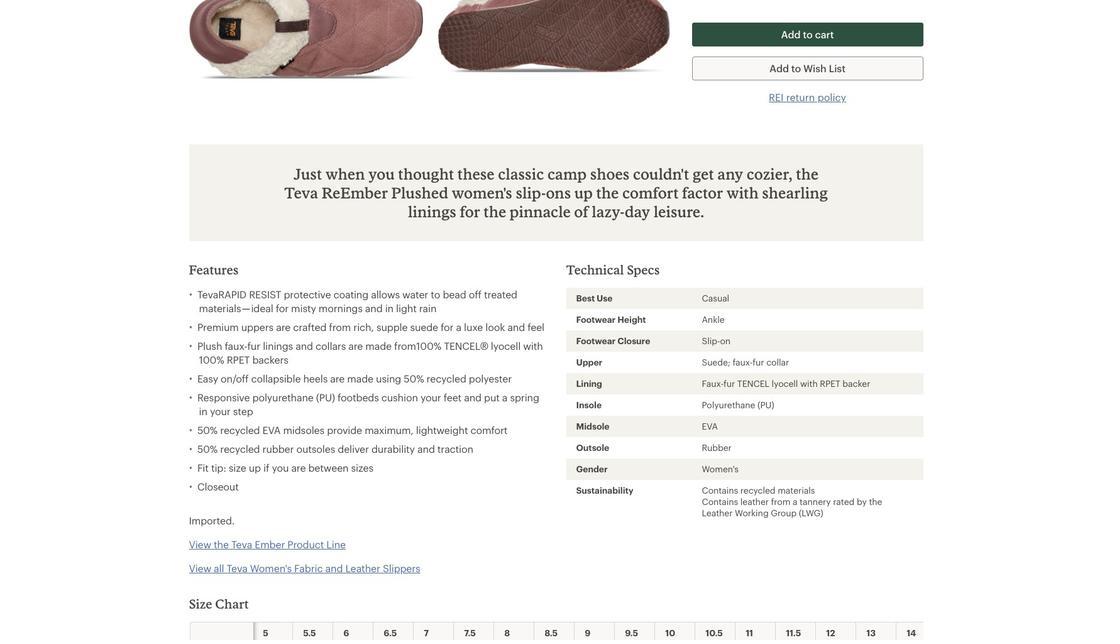 Task type: locate. For each thing, give the bounding box(es) containing it.
2 footwear from the top
[[576, 336, 616, 347]]

between
[[308, 462, 349, 474]]

1 vertical spatial with
[[523, 340, 543, 352]]

for right suede
[[441, 322, 454, 333]]

footbeds
[[338, 392, 379, 404]]

you inside the just when you thought these classic camp shoes couldn't get any cozier, the teva reember plushed women's slip-ons up the comfort factor with shearling linings for the pinnacle of lazy-day leisure.
[[369, 165, 395, 183]]

just
[[294, 165, 322, 183]]

0 vertical spatial you
[[369, 165, 395, 183]]

1 vertical spatial add
[[770, 62, 789, 74]]

rei return policy button
[[769, 91, 847, 105]]

to for wish
[[792, 62, 801, 74]]

2 vertical spatial a
[[793, 497, 798, 508]]

suede; faux-fur collar
[[702, 357, 789, 368]]

rpet inside plush faux-fur linings and collars are made from100% tencel® lyocell with 100% rpet backers
[[227, 354, 250, 366]]

easy on/off collapsible heels are made using 50% recycled polyester
[[197, 373, 512, 385]]

gender
[[576, 464, 608, 475]]

add for add to wish list
[[770, 62, 789, 74]]

outsole
[[576, 443, 610, 454]]

0 horizontal spatial you
[[272, 462, 289, 474]]

the inside contains recycled materials contains leather from a tannery rated by the leather working group (lwg)
[[869, 497, 883, 508]]

0 vertical spatial for
[[460, 203, 480, 221]]

50% recycled eva midsoles provide maximum, lightweight comfort
[[197, 425, 508, 437]]

1 vertical spatial made
[[347, 373, 374, 385]]

in inside responsive polyurethane (pu) footbeds cushion your feet and put a spring in your step
[[199, 406, 207, 418]]

0 vertical spatial to
[[803, 28, 813, 40]]

backers
[[252, 354, 289, 366]]

teva inside "view all teva women's fabric and leather slippers" link
[[227, 563, 248, 575]]

lining
[[576, 379, 602, 389]]

50% up cushion
[[404, 373, 424, 385]]

0 vertical spatial faux-
[[225, 340, 247, 352]]

lyocell down collar
[[772, 379, 798, 389]]

faux-
[[225, 340, 247, 352], [733, 357, 753, 368]]

the
[[796, 165, 819, 183], [596, 184, 619, 202], [484, 203, 507, 221], [869, 497, 883, 508], [214, 539, 229, 551]]

9.5
[[625, 628, 638, 639]]

50% down responsive
[[197, 425, 218, 437]]

add inside button
[[770, 62, 789, 74]]

0 horizontal spatial rpet
[[227, 354, 250, 366]]

faux- down the premium
[[225, 340, 247, 352]]

50% up 'fit'
[[197, 444, 218, 455]]

in down allows
[[385, 303, 394, 315]]

1 horizontal spatial from
[[771, 497, 791, 508]]

1 vertical spatial faux-
[[733, 357, 753, 368]]

0 horizontal spatial comfort
[[471, 425, 508, 437]]

2 vertical spatial fur
[[724, 379, 735, 389]]

a for for
[[456, 322, 462, 333]]

a
[[456, 322, 462, 333], [502, 392, 508, 404], [793, 497, 798, 508]]

50% for 50% recycled eva midsoles provide maximum, lightweight comfort
[[197, 425, 218, 437]]

0 horizontal spatial from
[[329, 322, 351, 333]]

uppers
[[241, 322, 274, 333]]

responsive
[[197, 392, 250, 404]]

to left wish
[[792, 62, 801, 74]]

1 contains from the top
[[702, 486, 738, 496]]

0 horizontal spatial eva
[[263, 425, 281, 437]]

made down premium uppers are crafted from rich, supple suede for a luxe look and feel
[[366, 340, 392, 352]]

the up lazy-
[[596, 184, 619, 202]]

add up rei
[[770, 62, 789, 74]]

if
[[264, 462, 269, 474]]

fur down uppers
[[247, 340, 260, 352]]

2 vertical spatial teva
[[227, 563, 248, 575]]

1 horizontal spatial fur
[[724, 379, 735, 389]]

rei return policy
[[769, 91, 847, 103]]

are down outsoles
[[291, 462, 306, 474]]

1 vertical spatial fur
[[753, 357, 764, 368]]

day
[[625, 203, 651, 221]]

best
[[576, 293, 595, 304]]

slip-on
[[702, 336, 731, 347]]

recycled inside contains recycled materials contains leather from a tannery rated by the leather working group (lwg)
[[741, 486, 776, 496]]

1 view from the top
[[189, 539, 211, 551]]

these
[[458, 165, 495, 183]]

fur inside plush faux-fur linings and collars are made from100% tencel® lyocell with 100% rpet backers
[[247, 340, 260, 352]]

cushion
[[382, 392, 418, 404]]

0 vertical spatial made
[[366, 340, 392, 352]]

lazy-
[[592, 203, 625, 221]]

1 vertical spatial your
[[210, 406, 231, 418]]

for down women's
[[460, 203, 480, 221]]

7.5
[[464, 628, 476, 639]]

women's
[[702, 464, 739, 475], [250, 563, 292, 575]]

recycled
[[427, 373, 467, 385], [220, 425, 260, 437], [220, 444, 260, 455], [741, 486, 776, 496]]

from inside features element
[[329, 322, 351, 333]]

a down materials
[[793, 497, 798, 508]]

with left backer
[[801, 379, 818, 389]]

1 vertical spatial view
[[189, 563, 211, 575]]

rei
[[769, 91, 784, 103]]

recycled up size
[[220, 444, 260, 455]]

0 horizontal spatial fur
[[247, 340, 260, 352]]

2 vertical spatial to
[[431, 289, 440, 301]]

rpet up on/off
[[227, 354, 250, 366]]

list
[[829, 62, 846, 74]]

teva right all
[[227, 563, 248, 575]]

0 vertical spatial lyocell
[[491, 340, 521, 352]]

add left cart
[[781, 28, 801, 40]]

with down 'any'
[[727, 184, 759, 202]]

1 vertical spatial up
[[249, 462, 261, 474]]

teva left ember on the left bottom
[[231, 539, 252, 551]]

size chart
[[189, 597, 249, 612]]

1 horizontal spatial you
[[369, 165, 395, 183]]

and down crafted
[[296, 340, 313, 352]]

are
[[276, 322, 291, 333], [349, 340, 363, 352], [330, 373, 345, 385], [291, 462, 306, 474]]

you up reember
[[369, 165, 395, 183]]

50%
[[404, 373, 424, 385], [197, 425, 218, 437], [197, 444, 218, 455]]

rubber
[[702, 443, 732, 454]]

teva inside the just when you thought these classic camp shoes couldn't get any cozier, the teva reember plushed women's slip-ons up the comfort factor with shearling linings for the pinnacle of lazy-day leisure.
[[284, 184, 318, 202]]

on
[[720, 336, 731, 347]]

2 view from the top
[[189, 563, 211, 575]]

1 vertical spatial for
[[276, 303, 289, 315]]

linings inside plush faux-fur linings and collars are made from100% tencel® lyocell with 100% rpet backers
[[263, 340, 293, 352]]

0 vertical spatial a
[[456, 322, 462, 333]]

add
[[781, 28, 801, 40], [770, 62, 789, 74]]

1 horizontal spatial linings
[[408, 203, 457, 221]]

0 vertical spatial 50%
[[404, 373, 424, 385]]

1 vertical spatial footwear
[[576, 336, 616, 347]]

plush faux-fur linings and collars are made from100% tencel® lyocell with 100% rpet backers
[[197, 340, 543, 366]]

pinnacle
[[510, 203, 571, 221]]

slip-
[[516, 184, 546, 202]]

1 vertical spatial a
[[502, 392, 508, 404]]

0 horizontal spatial for
[[276, 303, 289, 315]]

lyocell down look
[[491, 340, 521, 352]]

by
[[857, 497, 867, 508]]

1 horizontal spatial with
[[727, 184, 759, 202]]

wish
[[804, 62, 827, 74]]

collar
[[767, 357, 789, 368]]

linings up backers
[[263, 340, 293, 352]]

of
[[574, 203, 589, 221]]

you right the if
[[272, 462, 289, 474]]

2 horizontal spatial a
[[793, 497, 798, 508]]

1 horizontal spatial women's
[[702, 464, 739, 475]]

rpet left backer
[[820, 379, 841, 389]]

coating
[[334, 289, 369, 301]]

0 vertical spatial comfort
[[623, 184, 679, 202]]

1 vertical spatial contains
[[702, 497, 738, 508]]

0 horizontal spatial lyocell
[[491, 340, 521, 352]]

put
[[484, 392, 500, 404]]

and left feel
[[508, 322, 525, 333]]

50% for 50% recycled rubber outsoles deliver durability and traction
[[197, 444, 218, 455]]

8.5
[[545, 628, 558, 639]]

fur
[[247, 340, 260, 352], [753, 357, 764, 368], [724, 379, 735, 389]]

1 vertical spatial to
[[792, 62, 801, 74]]

thought
[[398, 165, 454, 183]]

up left the if
[[249, 462, 261, 474]]

faux- for suede;
[[733, 357, 753, 368]]

1 vertical spatial from
[[771, 497, 791, 508]]

1 horizontal spatial faux-
[[733, 357, 753, 368]]

to for cart
[[803, 28, 813, 40]]

add inside popup button
[[781, 28, 801, 40]]

are down rich,
[[349, 340, 363, 352]]

1 horizontal spatial a
[[502, 392, 508, 404]]

0 vertical spatial contains
[[702, 486, 738, 496]]

fur for linings
[[247, 340, 260, 352]]

0 horizontal spatial in
[[199, 406, 207, 418]]

teva down just
[[284, 184, 318, 202]]

closeout
[[197, 481, 239, 493]]

outsoles
[[296, 444, 335, 455]]

leather
[[702, 508, 733, 519], [346, 563, 380, 575]]

to up rain at top
[[431, 289, 440, 301]]

0 vertical spatial add
[[781, 28, 801, 40]]

0 vertical spatial from
[[329, 322, 351, 333]]

0 horizontal spatial a
[[456, 322, 462, 333]]

2 horizontal spatial with
[[801, 379, 818, 389]]

tip:
[[211, 462, 226, 474]]

0 vertical spatial with
[[727, 184, 759, 202]]

fur left collar
[[753, 357, 764, 368]]

1 vertical spatial rpet
[[820, 379, 841, 389]]

leather down view the teva ember product line link
[[346, 563, 380, 575]]

recycled down step
[[220, 425, 260, 437]]

footwear height
[[576, 315, 646, 325]]

0 horizontal spatial leather
[[346, 563, 380, 575]]

women's down ember on the left bottom
[[250, 563, 292, 575]]

sustainability
[[576, 486, 634, 496]]

2 horizontal spatial fur
[[753, 357, 764, 368]]

0 vertical spatial fur
[[247, 340, 260, 352]]

fur up polyurethane (pu)
[[724, 379, 735, 389]]

made up footbeds
[[347, 373, 374, 385]]

1 vertical spatial 50%
[[197, 425, 218, 437]]

the right by
[[869, 497, 883, 508]]

a left luxe
[[456, 322, 462, 333]]

recycled for contains recycled materials contains leather from a tannery rated by the leather working group (lwg)
[[741, 486, 776, 496]]

spring
[[510, 392, 540, 404]]

sizes
[[351, 462, 374, 474]]

faux-fur tencel lyocell with rpet backer
[[702, 379, 871, 389]]

1 vertical spatial lyocell
[[772, 379, 798, 389]]

comfort down couldn't
[[623, 184, 679, 202]]

1 horizontal spatial rpet
[[820, 379, 841, 389]]

0 vertical spatial leather
[[702, 508, 733, 519]]

tencel
[[738, 379, 770, 389]]

10.5
[[706, 628, 723, 639]]

0 vertical spatial teva
[[284, 184, 318, 202]]

rain
[[419, 303, 437, 315]]

2 horizontal spatial for
[[460, 203, 480, 221]]

recycled up leather
[[741, 486, 776, 496]]

from down mornings
[[329, 322, 351, 333]]

0 vertical spatial footwear
[[576, 315, 616, 325]]

comfort inside features element
[[471, 425, 508, 437]]

lyocell inside plush faux-fur linings and collars are made from100% tencel® lyocell with 100% rpet backers
[[491, 340, 521, 352]]

1 vertical spatial you
[[272, 462, 289, 474]]

polyurethane
[[253, 392, 314, 404]]

2 vertical spatial 50%
[[197, 444, 218, 455]]

rpet
[[227, 354, 250, 366], [820, 379, 841, 389]]

up up of
[[575, 184, 593, 202]]

premium
[[197, 322, 239, 333]]

your left feet
[[421, 392, 441, 404]]

linings down the plushed
[[408, 203, 457, 221]]

0 vertical spatial women's
[[702, 464, 739, 475]]

1 footwear from the top
[[576, 315, 616, 325]]

1 horizontal spatial leather
[[702, 508, 733, 519]]

your down responsive
[[210, 406, 231, 418]]

0 vertical spatial in
[[385, 303, 394, 315]]

made
[[366, 340, 392, 352], [347, 373, 374, 385]]

up
[[575, 184, 593, 202], [249, 462, 261, 474]]

collapsible
[[251, 373, 301, 385]]

your
[[421, 392, 441, 404], [210, 406, 231, 418]]

view left all
[[189, 563, 211, 575]]

with
[[727, 184, 759, 202], [523, 340, 543, 352], [801, 379, 818, 389]]

materials
[[778, 486, 815, 496]]

linings inside the just when you thought these classic camp shoes couldn't get any cozier, the teva reember plushed women's slip-ons up the comfort factor with shearling linings for the pinnacle of lazy-day leisure.
[[408, 203, 457, 221]]

1 horizontal spatial your
[[421, 392, 441, 404]]

0 horizontal spatial with
[[523, 340, 543, 352]]

1 vertical spatial teva
[[231, 539, 252, 551]]

for left misty
[[276, 303, 289, 315]]

and down allows
[[365, 303, 383, 315]]

0 vertical spatial linings
[[408, 203, 457, 221]]

reember
[[322, 184, 388, 202]]

footwear down best use
[[576, 315, 616, 325]]

0 horizontal spatial to
[[431, 289, 440, 301]]

to inside add to cart popup button
[[803, 28, 813, 40]]

specs
[[627, 262, 660, 277]]

to left cart
[[803, 28, 813, 40]]

in down responsive
[[199, 406, 207, 418]]

cart
[[815, 28, 834, 40]]

6
[[344, 628, 349, 639]]

the up all
[[214, 539, 229, 551]]

women's down rubber
[[702, 464, 739, 475]]

view down imported.
[[189, 539, 211, 551]]

with down feel
[[523, 340, 543, 352]]

1 vertical spatial in
[[199, 406, 207, 418]]

to inside add to wish list button
[[792, 62, 801, 74]]

1 vertical spatial linings
[[263, 340, 293, 352]]

faux- inside plush faux-fur linings and collars are made from100% tencel® lyocell with 100% rpet backers
[[225, 340, 247, 352]]

1 vertical spatial leather
[[346, 563, 380, 575]]

add to wish list
[[770, 62, 846, 74]]

faux- up tencel at the right of page
[[733, 357, 753, 368]]

0 horizontal spatial women's
[[250, 563, 292, 575]]

2 vertical spatial for
[[441, 322, 454, 333]]

1 vertical spatial comfort
[[471, 425, 508, 437]]

leather left working
[[702, 508, 733, 519]]

made inside plush faux-fur linings and collars are made from100% tencel® lyocell with 100% rpet backers
[[366, 340, 392, 352]]

and left put
[[464, 392, 482, 404]]

misty
[[291, 303, 316, 315]]

0 horizontal spatial faux-
[[225, 340, 247, 352]]

faux- for plush
[[225, 340, 247, 352]]

0 horizontal spatial your
[[210, 406, 231, 418]]

a inside responsive polyurethane (pu) footbeds cushion your feet and put a spring in your step
[[502, 392, 508, 404]]

1 horizontal spatial to
[[792, 62, 801, 74]]

0 vertical spatial view
[[189, 539, 211, 551]]

any
[[718, 165, 744, 183]]

2 horizontal spatial to
[[803, 28, 813, 40]]

1 vertical spatial women's
[[250, 563, 292, 575]]

leather inside contains recycled materials contains leather from a tannery rated by the leather working group (lwg)
[[702, 508, 733, 519]]

1 horizontal spatial in
[[385, 303, 394, 315]]

footwear up upper
[[576, 336, 616, 347]]

0 horizontal spatial linings
[[263, 340, 293, 352]]

from up group in the right bottom of the page
[[771, 497, 791, 508]]

0 horizontal spatial up
[[249, 462, 261, 474]]

1 horizontal spatial comfort
[[623, 184, 679, 202]]

0 vertical spatial rpet
[[227, 354, 250, 366]]

0 vertical spatial up
[[575, 184, 593, 202]]

1 horizontal spatial for
[[441, 322, 454, 333]]

for inside tevarapid resist protective coating allows water to bead off treated materials—ideal for misty mornings and in light rain
[[276, 303, 289, 315]]

casual
[[702, 293, 730, 304]]

comfort down put
[[471, 425, 508, 437]]

women's inside features element
[[250, 563, 292, 575]]

view the teva ember product line
[[189, 539, 346, 551]]

a right put
[[502, 392, 508, 404]]

1 horizontal spatial up
[[575, 184, 593, 202]]



Task type: describe. For each thing, give the bounding box(es) containing it.
2 contains from the top
[[702, 497, 738, 508]]

insole
[[576, 400, 602, 411]]

height
[[618, 315, 646, 325]]

and inside tevarapid resist protective coating allows water to bead off treated materials—ideal for misty mornings and in light rain
[[365, 303, 383, 315]]

teva for ember
[[231, 539, 252, 551]]

view for view the teva ember product line
[[189, 539, 211, 551]]

plushed
[[392, 184, 448, 202]]

backer
[[843, 379, 871, 389]]

1 horizontal spatial lyocell
[[772, 379, 798, 389]]

the inside features element
[[214, 539, 229, 551]]

return
[[787, 91, 815, 103]]

leather
[[741, 497, 769, 508]]

teva for women's
[[227, 563, 248, 575]]

best use
[[576, 293, 613, 304]]

policy
[[818, 91, 847, 103]]

6.5
[[384, 628, 397, 639]]

and inside responsive polyurethane (pu) footbeds cushion your feet and put a spring in your step
[[464, 392, 482, 404]]

with inside the just when you thought these classic camp shoes couldn't get any cozier, the teva reember plushed women's slip-ons up the comfort factor with shearling linings for the pinnacle of lazy-day leisure.
[[727, 184, 759, 202]]

shearling
[[762, 184, 828, 202]]

all
[[214, 563, 224, 575]]

supple
[[377, 322, 408, 333]]

heels
[[303, 373, 328, 385]]

to inside tevarapid resist protective coating allows water to bead off treated materials—ideal for misty mornings and in light rain
[[431, 289, 440, 301]]

add to cart
[[781, 28, 834, 40]]

light
[[396, 303, 417, 315]]

durability
[[372, 444, 415, 455]]

100%
[[199, 354, 224, 366]]

fabric
[[294, 563, 323, 575]]

suede
[[410, 322, 438, 333]]

5.5
[[303, 628, 316, 639]]

2 vertical spatial with
[[801, 379, 818, 389]]

technical
[[566, 262, 624, 277]]

14
[[907, 628, 916, 639]]

rated
[[833, 497, 855, 508]]

footwear for footwear closure
[[576, 336, 616, 347]]

group
[[771, 508, 797, 519]]

working
[[735, 508, 769, 519]]

recycled for 50% recycled rubber outsoles deliver durability and traction
[[220, 444, 260, 455]]

materials—ideal
[[199, 303, 273, 315]]

7
[[424, 628, 429, 639]]

footwear closure
[[576, 336, 650, 347]]

in inside tevarapid resist protective coating allows water to bead off treated materials—ideal for misty mornings and in light rain
[[385, 303, 394, 315]]

feet
[[444, 392, 462, 404]]

from inside contains recycled materials contains leather from a tannery rated by the leather working group (lwg)
[[771, 497, 791, 508]]

feel
[[528, 322, 545, 333]]

leisure.
[[654, 203, 704, 221]]

view all teva women's fabric and leather slippers link
[[189, 552, 420, 576]]

recycled up feet
[[427, 373, 467, 385]]

slip-
[[702, 336, 720, 347]]

provide
[[327, 425, 362, 437]]

for inside the just when you thought these classic camp shoes couldn't get any cozier, the teva reember plushed women's slip-ons up the comfort factor with shearling linings for the pinnacle of lazy-day leisure.
[[460, 203, 480, 221]]

and down lightweight
[[418, 444, 435, 455]]

fur for collar
[[753, 357, 764, 368]]

size
[[229, 462, 246, 474]]

add to cart button
[[692, 23, 924, 47]]

polyurethane (pu)
[[702, 400, 775, 411]]

a for put
[[502, 392, 508, 404]]

tencel®
[[444, 340, 489, 352]]

plush
[[197, 340, 222, 352]]

couldn't
[[633, 165, 689, 183]]

easy
[[197, 373, 218, 385]]

ons
[[546, 184, 571, 202]]

ankle
[[702, 315, 725, 325]]

fit
[[197, 462, 209, 474]]

rich,
[[354, 322, 374, 333]]

with inside plush faux-fur linings and collars are made from100% tencel® lyocell with 100% rpet backers
[[523, 340, 543, 352]]

technical specs
[[566, 262, 660, 277]]

leather inside "view all teva women's fabric and leather slippers" link
[[346, 563, 380, 575]]

add to wish list button
[[692, 57, 924, 81]]

cozier,
[[747, 165, 793, 183]]

up inside the just when you thought these classic camp shoes couldn't get any cozier, the teva reember plushed women's slip-ons up the comfort factor with shearling linings for the pinnacle of lazy-day leisure.
[[575, 184, 593, 202]]

product
[[288, 539, 324, 551]]

resist
[[249, 289, 281, 301]]

allows
[[371, 289, 400, 301]]

the up shearling
[[796, 165, 819, 183]]

tannery
[[800, 497, 831, 508]]

are right uppers
[[276, 322, 291, 333]]

treated
[[484, 289, 518, 301]]

tevarapid
[[197, 289, 247, 301]]

view for view all teva women's fabric and leather slippers
[[189, 563, 211, 575]]

you inside features element
[[272, 462, 289, 474]]

crafted
[[293, 322, 327, 333]]

ember
[[255, 539, 285, 551]]

(lwg)
[[799, 508, 824, 519]]

8
[[505, 628, 510, 639]]

from100%
[[394, 340, 442, 352]]

chart
[[215, 597, 249, 612]]

recycled for 50% recycled eva midsoles provide maximum, lightweight comfort
[[220, 425, 260, 437]]

footwear for footwear height
[[576, 315, 616, 325]]

traction
[[438, 444, 474, 455]]

are right heels
[[330, 373, 345, 385]]

slippers
[[383, 563, 420, 575]]

12
[[827, 628, 835, 639]]

a inside contains recycled materials contains leather from a tannery rated by the leather working group (lwg)
[[793, 497, 798, 508]]

features element
[[189, 288, 546, 576]]

comfort inside the just when you thought these classic camp shoes couldn't get any cozier, the teva reember plushed women's slip-ons up the comfort factor with shearling linings for the pinnacle of lazy-day leisure.
[[623, 184, 679, 202]]

the down women's
[[484, 203, 507, 221]]

eva inside features element
[[263, 425, 281, 437]]

1 horizontal spatial eva
[[702, 422, 718, 432]]

step
[[233, 406, 253, 418]]

up inside features element
[[249, 462, 261, 474]]

and inside plush faux-fur linings and collars are made from100% tencel® lyocell with 100% rpet backers
[[296, 340, 313, 352]]

use
[[597, 293, 613, 304]]

when
[[326, 165, 365, 183]]

luxe
[[464, 322, 483, 333]]

off
[[469, 289, 482, 301]]

protective
[[284, 289, 331, 301]]

and down line
[[325, 563, 343, 575]]

upper
[[576, 357, 603, 368]]

add for add to cart
[[781, 28, 801, 40]]

midsoles
[[283, 425, 325, 437]]

lightweight
[[416, 425, 468, 437]]

suede;
[[702, 357, 731, 368]]

5
[[263, 628, 268, 639]]

fit tip: size up if you are between sizes
[[197, 462, 374, 474]]

0 vertical spatial your
[[421, 392, 441, 404]]

are inside plush faux-fur linings and collars are made from100% tencel® lyocell with 100% rpet backers
[[349, 340, 363, 352]]



Task type: vqa. For each thing, say whether or not it's contained in the screenshot.


